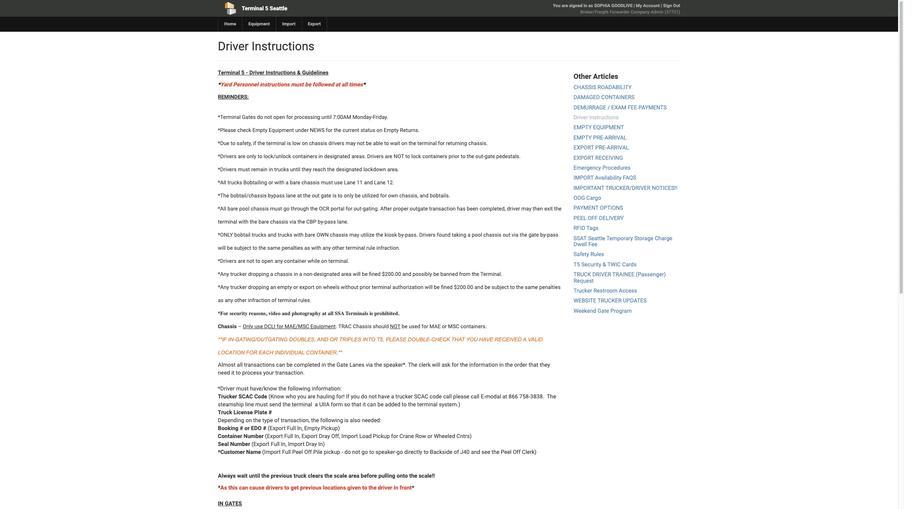 Task type: describe. For each thing, give the bounding box(es) containing it.
(import
[[262, 449, 281, 456]]

can for lanes
[[276, 362, 285, 368]]

0 horizontal spatial only
[[247, 154, 256, 160]]

2 peel from the left
[[501, 449, 512, 456]]

0 vertical spatial prior
[[449, 154, 460, 160]]

0 vertical spatial instructions
[[252, 39, 315, 53]]

driver inside all bare pool chassis must go through the ocr portal for out-gating. after proper outgate transaction has been completed, driver may then exit the terminal with the bare chassis via the cbp by-pass lane.
[[507, 206, 520, 212]]

or right row
[[428, 434, 433, 440]]

1 horizontal spatial do
[[345, 449, 351, 456]]

1 horizontal spatial #
[[263, 426, 266, 432]]

bare down bypass
[[259, 219, 269, 225]]

roadability
[[598, 84, 632, 90]]

on right low
[[302, 140, 308, 146]]

0 horizontal spatial driver
[[218, 39, 249, 53]]

a inside (know who you are hauling for! if you do not have a trucker scac code call please call e-modal at 866 758-3838.  the steamship line must send the terminal  a uiia form so that it can be added to the terminal system.) truck license plate # depending on the type of transaction, the following is also needed: booking # or edo # (export full in, empty pickup) container number (export full in, export dray off, import load pickup for crane row or wheeled cntrs) seal number (export full in, import dray in) *customer name (import full peel off pile pickup - do not go to speaker-go directly to backside of j40 and see the peel off clerk)
[[391, 394, 394, 400]]

important
[[574, 185, 605, 191]]

location
[[218, 350, 245, 356]]

trucks up bobtail/chassis
[[228, 180, 242, 186]]

for inside all bare pool chassis must go through the ocr portal for out-gating. after proper outgate transaction has been completed, driver may then exit the terminal with the bare chassis via the cbp by-pass lane.
[[346, 206, 353, 212]]

are inside (know who you are hauling for! if you do not have a trucker scac code call please call e-modal at 866 758-3838.  the steamship line must send the terminal  a uiia form so that it can be added to the terminal system.) truck license plate # depending on the type of transaction, the following is also needed: booking # or edo # (export full in, empty pickup) container number (export full in, export dray off, import load pickup for crane row or wheeled cntrs) seal number (export full in, import dray in) *customer name (import full peel off pile pickup - do not go to speaker-go directly to backside of j40 and see the peel off clerk)
[[308, 394, 316, 400]]

fee
[[628, 104, 637, 111]]

1 vertical spatial wait
[[237, 473, 248, 480]]

0 vertical spatial fined
[[369, 272, 381, 277]]

0 horizontal spatial out
[[312, 193, 320, 199]]

0 vertical spatial may
[[346, 140, 356, 146]]

0 vertical spatial the
[[220, 193, 229, 199]]

security
[[582, 262, 602, 268]]

type
[[263, 418, 273, 424]]

subject inside only bobtail trucks and trucks with bare own chassis may utilize the kiosk by-pass. drivers found taking a pool chassis out via the gate by-pass will be subject to the same penalties as with any other terminal rule infraction.
[[234, 245, 251, 251]]

and up the outgate
[[420, 193, 429, 199]]

chassis,
[[400, 193, 419, 199]]

in inside you are signed in as sophia goodlive | my account | sign out broker/freight forwarder company admin (57721)
[[584, 3, 588, 8]]

area for scale
[[349, 473, 360, 480]]

faqs
[[623, 175, 637, 181]]

pass inside all bare pool chassis must go through the ocr portal for out-gating. after proper outgate transaction has been completed, driver may then exit the terminal with the bare chassis via the cbp by-pass lane.
[[325, 219, 336, 225]]

not up "areas."
[[357, 140, 365, 146]]

gates
[[225, 501, 242, 507]]

transactions
[[244, 362, 275, 368]]

2 empty from the top
[[574, 135, 592, 141]]

pool inside all bare pool chassis must go through the ocr portal for out-gating. after proper outgate transaction has been completed, driver may then exit the terminal with the bare chassis via the cbp by-pass lane.
[[239, 206, 250, 212]]

1 vertical spatial (export
[[265, 434, 283, 440]]

other inside only bobtail trucks and trucks with bare own chassis may utilize the kiosk by-pass. drivers found taking a pool chassis out via the gate by-pass will be subject to the same penalties as with any other terminal rule infraction.
[[332, 245, 345, 251]]

be left banned
[[434, 272, 439, 277]]

at right lane
[[297, 193, 302, 199]]

0 vertical spatial they
[[302, 167, 312, 173]]

hauling
[[317, 394, 335, 400]]

almost
[[218, 362, 236, 368]]

5 for -
[[241, 69, 245, 76]]

1 horizontal spatial gate
[[485, 154, 495, 160]]

1 vertical spatial in,
[[295, 434, 300, 440]]

chassis down drivers must remain in trucks until they reach the designated lockdown area.
[[302, 180, 320, 186]]

import link
[[276, 17, 302, 32]]

2 call from the left
[[471, 394, 480, 400]]

have
[[479, 337, 493, 343]]

twic
[[608, 262, 621, 268]]

with inside all bare pool chassis must go through the ocr portal for out-gating. after proper outgate transaction has been completed, driver may then exit the terminal with the bare chassis via the cbp by-pass lane.
[[239, 219, 249, 225]]

is up portal at top
[[333, 193, 337, 199]]

5 for seattle
[[265, 5, 268, 12]]

goodlive
[[612, 3, 633, 8]]

0 vertical spatial use
[[334, 180, 343, 186]]

speaker*.
[[384, 362, 407, 368]]

must left remain
[[238, 167, 250, 173]]

trucker inside (know who you are hauling for! if you do not have a trucker scac code call please call e-modal at 866 758-3838.  the steamship line must send the terminal  a uiia form so that it can be added to the terminal system.) truck license plate # depending on the type of transaction, the following is also needed: booking # or edo # (export full in, empty pickup) container number (export full in, export dray off, import load pickup for crane row or wheeled cntrs) seal number (export full in, import dray in) *customer name (import full peel off pile pickup - do not go to speaker-go directly to backside of j40 and see the peel off clerk)
[[396, 394, 413, 400]]

trac
[[338, 324, 352, 330]]

2 vertical spatial until
[[249, 473, 260, 480]]

758-
[[520, 394, 531, 400]]

0 vertical spatial dray
[[319, 434, 330, 440]]

line
[[245, 402, 254, 408]]

0 horizontal spatial &
[[297, 69, 301, 76]]

1 vertical spatial equipment
[[269, 127, 294, 133]]

.
[[336, 324, 337, 330]]

2 vertical spatial import
[[288, 441, 305, 448]]

1 vertical spatial import
[[342, 434, 358, 440]]

all trucks bobtailing or with a bare chassis must use lane 11 and lane 12.
[[220, 180, 394, 186]]

important trucker/driver notices!! link
[[574, 185, 678, 191]]

check
[[432, 337, 450, 343]]

0 vertical spatial import
[[282, 21, 296, 27]]

or left edo
[[245, 426, 250, 432]]

0 horizontal spatial use
[[255, 324, 263, 330]]

empty inside (know who you are hauling for! if you do not have a trucker scac code call please call e-modal at 866 758-3838.  the steamship line must send the terminal  a uiia form so that it can be added to the terminal system.) truck license plate # depending on the type of transaction, the following is also needed: booking # or edo # (export full in, empty pickup) container number (export full in, export dray off, import load pickup for crane row or wheeled cntrs) seal number (export full in, import dray in) *customer name (import full peel off pile pickup - do not go to speaker-go directly to backside of j40 and see the peel off clerk)
[[304, 426, 320, 432]]

container
[[284, 258, 306, 264]]

chassis down completed,
[[484, 232, 502, 238]]

1 vertical spatial drivers
[[266, 485, 283, 491]]

pulling
[[379, 473, 396, 480]]

2 vertical spatial equipment
[[311, 324, 336, 330]]

be right authorization at the bottom left of the page
[[434, 285, 440, 291]]

1 vertical spatial arrival
[[607, 145, 629, 151]]

bare down bobtail/chassis
[[228, 206, 238, 212]]

following inside (know who you are hauling for! if you do not have a trucker scac code call please call e-modal at 866 758-3838.  the steamship line must send the terminal  a uiia form so that it can be added to the terminal system.) truck license plate # depending on the type of transaction, the following is also needed: booking # or edo # (export full in, empty pickup) container number (export full in, export dray off, import load pickup for crane row or wheeled cntrs) seal number (export full in, import dray in) *customer name (import full peel off pile pickup - do not go to speaker-go directly to backside of j40 and see the peel off clerk)
[[320, 418, 343, 424]]

it inside (know who you are hauling for! if you do not have a trucker scac code call please call e-modal at 866 758-3838.  the steamship line must send the terminal  a uiia form so that it can be added to the terminal system.) truck license plate # depending on the type of transaction, the following is also needed: booking # or edo # (export full in, empty pickup) container number (export full in, export dray off, import load pickup for crane row or wheeled cntrs) seal number (export full in, import dray in) *customer name (import full peel off pile pickup - do not go to speaker-go directly to backside of j40 and see the peel off clerk)
[[363, 402, 366, 408]]

oog cargo link
[[574, 195, 601, 201]]

terminal inside only bobtail trucks and trucks with bare own chassis may utilize the kiosk by-pass. drivers found taking a pool chassis out via the gate by-pass will be subject to the same penalties as with any other terminal rule infraction.
[[346, 245, 365, 251]]

out
[[674, 3, 681, 8]]

availability
[[595, 175, 622, 181]]

are for *drivers are not to open any container while on terminal.
[[238, 258, 245, 264]]

clears
[[308, 473, 323, 480]]

scale
[[334, 473, 347, 480]]

please
[[386, 337, 407, 343]]

1 vertical spatial until
[[290, 167, 300, 173]]

for!
[[336, 394, 345, 400]]

be down terminal.
[[485, 285, 491, 291]]

a up lane
[[286, 180, 289, 186]]

must down guidelines
[[291, 81, 304, 88]]

trucks down lock/unlock
[[274, 167, 289, 173]]

0 vertical spatial previous
[[271, 473, 292, 480]]

1 vertical spatial designated
[[336, 167, 362, 173]]

terminal 5 seattle link
[[218, 0, 404, 17]]

2 horizontal spatial go
[[397, 449, 403, 456]]

website trucker updates link
[[574, 298, 647, 304]]

scale!!
[[419, 473, 435, 480]]

out- inside all bare pool chassis must go through the ocr portal for out-gating. after proper outgate transaction has been completed, driver may then exit the terminal with the bare chassis via the cbp by-pass lane.
[[354, 206, 363, 212]]

as inside you are signed in as sophia goodlive | my account | sign out broker/freight forwarder company admin (57721)
[[589, 3, 593, 8]]

edo
[[251, 426, 262, 432]]

and inside only bobtail trucks and trucks with bare own chassis may utilize the kiosk by-pass. drivers found taking a pool chassis out via the gate by-pass will be subject to the same penalties as with any other terminal rule infraction.
[[268, 232, 277, 238]]

1 containers from the left
[[293, 154, 317, 160]]

that inside (know who you are hauling for! if you do not have a trucker scac code call please call e-modal at 866 758-3838.  the steamship line must send the terminal  a uiia form so that it can be added to the terminal system.) truck license plate # depending on the type of transaction, the following is also needed: booking # or edo # (export full in, empty pickup) container number (export full in, export dray off, import load pickup for crane row or wheeled cntrs) seal number (export full in, import dray in) *customer name (import full peel off pile pickup - do not go to speaker-go directly to backside of j40 and see the peel off clerk)
[[352, 402, 361, 408]]

1 | from the left
[[634, 3, 635, 8]]

load
[[359, 434, 372, 440]]

terminal down 'empty'
[[278, 298, 297, 304]]

0 vertical spatial number
[[244, 434, 264, 440]]

the inside 'any trucker dropping an empty or export on wheels without prior terminal authorization will be fined $200.00 and be subject to the same penalties as any other infraction of terminal rules.'
[[516, 285, 524, 291]]

dropping for a
[[248, 272, 269, 277]]

locations
[[323, 485, 346, 491]]

notices!!
[[652, 185, 678, 191]]

be left able
[[366, 140, 372, 146]]

terminal down 'who'
[[292, 402, 312, 408]]

all for times
[[342, 81, 348, 88]]

at left ssa
[[322, 311, 327, 317]]

yard
[[221, 81, 232, 88]]

wheeled
[[434, 434, 455, 440]]

0 vertical spatial in,
[[297, 426, 303, 432]]

with left own
[[294, 232, 304, 238]]

2 horizontal spatial #
[[269, 410, 272, 416]]

is left low
[[287, 140, 291, 146]]

*drivers
[[218, 258, 237, 264]]

be down rule at left top
[[362, 272, 368, 277]]

will up without
[[353, 272, 361, 277]]

pass inside only bobtail trucks and trucks with bare own chassis may utilize the kiosk by-pass. drivers found taking a pool chassis out via the gate by-pass will be subject to the same penalties as with any other terminal rule infraction.
[[547, 232, 559, 238]]

gate inside almost all transactions can be completed in the gate lanes via the speaker*. the clerk will ask for the information in the order that they need it to process your transaction.
[[337, 362, 348, 368]]

a left non-
[[299, 272, 302, 277]]

terminal up lock
[[418, 140, 437, 146]]

damaged containers link
[[574, 94, 635, 101]]

this
[[228, 485, 238, 491]]

exit
[[545, 206, 553, 212]]

in up reach
[[319, 154, 323, 160]]

website
[[574, 298, 597, 304]]

1 horizontal spatial go
[[362, 449, 368, 456]]

for left mae
[[422, 324, 428, 330]]

2 horizontal spatial do
[[361, 394, 367, 400]]

be left used
[[402, 324, 408, 330]]

as inside only bobtail trucks and trucks with bare own chassis may utilize the kiosk by-pass. drivers found taking a pool chassis out via the gate by-pass will be subject to the same penalties as with any other terminal rule infraction.
[[305, 245, 310, 251]]

utilized
[[362, 193, 379, 199]]

as inside 'any trucker dropping an empty or export on wheels without prior terminal authorization will be fined $200.00 and be subject to the same penalties as any other infraction of terminal rules.'
[[218, 298, 224, 304]]

must inside *driver must have/know the following information: trucker scac code
[[236, 386, 249, 392]]

for right news
[[326, 127, 333, 133]]

remain
[[251, 167, 268, 173]]

chassis down bypass
[[270, 219, 288, 225]]

trucks right bobtail
[[252, 232, 266, 238]]

same inside only bobtail trucks and trucks with bare own chassis may utilize the kiosk by-pass. drivers found taking a pool chassis out via the gate by-pass will be subject to the same penalties as with any other terminal rule infraction.
[[267, 245, 281, 251]]

photography
[[292, 311, 321, 317]]

in left front
[[394, 485, 399, 491]]

in left non-
[[294, 272, 298, 277]]

0 vertical spatial -
[[246, 69, 248, 76]]

for left "returning"
[[438, 140, 445, 146]]

signed
[[569, 3, 583, 8]]

scac inside (know who you are hauling for! if you do not have a trucker scac code call please call e-modal at 866 758-3838.  the steamship line must send the terminal  a uiia form so that it can be added to the terminal system.) truck license plate # depending on the type of transaction, the following is also needed: booking # or edo # (export full in, empty pickup) container number (export full in, export dray off, import load pickup for crane row or wheeled cntrs) seal number (export full in, import dray in) *customer name (import full peel off pile pickup - do not go to speaker-go directly to backside of j40 and see the peel off clerk)
[[414, 394, 428, 400]]

lock/unlock
[[264, 154, 291, 160]]

charge
[[655, 235, 673, 242]]

doubles,
[[289, 337, 316, 343]]

proper
[[393, 206, 409, 212]]

for inside (know who you are hauling for! if you do not have a trucker scac code call please call e-modal at 866 758-3838.  the steamship line must send the terminal  a uiia form so that it can be added to the terminal system.) truck license plate # depending on the type of transaction, the following is also needed: booking # or edo # (export full in, empty pickup) container number (export full in, export dray off, import load pickup for crane row or wheeled cntrs) seal number (export full in, import dray in) *customer name (import full peel off pile pickup - do not go to speaker-go directly to backside of j40 and see the peel off clerk)
[[391, 434, 398, 440]]

booking
[[218, 426, 239, 432]]

must down reach
[[321, 180, 333, 186]]

2 horizontal spatial empty
[[384, 127, 399, 133]]

a up the an
[[270, 272, 273, 277]]

0 vertical spatial designated
[[324, 154, 350, 160]]

on inside (know who you are hauling for! if you do not have a trucker scac code call please call e-modal at 866 758-3838.  the steamship line must send the terminal  a uiia form so that it can be added to the terminal system.) truck license plate # depending on the type of transaction, the following is also needed: booking # or edo # (export full in, empty pickup) container number (export full in, export dray off, import load pickup for crane row or wheeled cntrs) seal number (export full in, import dray in) *customer name (import full peel off pile pickup - do not go to speaker-go directly to backside of j40 and see the peel off clerk)
[[246, 418, 252, 424]]

1 vertical spatial instructions
[[266, 69, 296, 76]]

clerk
[[419, 362, 431, 368]]

1 vertical spatial only
[[344, 193, 354, 199]]

oog
[[574, 195, 585, 201]]

all for all trucks bobtailing or with a bare chassis must use lane 11 and lane 12.
[[220, 180, 226, 186]]

0 vertical spatial $200.00
[[382, 272, 401, 277]]

without
[[341, 285, 359, 291]]

export receiving link
[[574, 155, 623, 161]]

0 horizontal spatial empty
[[253, 127, 268, 133]]

not right gates
[[264, 114, 272, 120]]

terminal inside all bare pool chassis must go through the ocr portal for out-gating. after proper outgate transaction has been completed, driver may then exit the terminal with the bare chassis via the cbp by-pass lane.
[[218, 219, 237, 225]]

empty equipment link
[[574, 124, 624, 131]]

they inside almost all transactions can be completed in the gate lanes via the speaker*. the clerk will ask for the information in the order that they need it to process your transaction.
[[540, 362, 550, 368]]

or up bypass
[[268, 180, 273, 186]]

chassis.
[[469, 140, 488, 146]]

must inside all bare pool chassis must go through the ocr portal for out-gating. after proper outgate transaction has been completed, driver may then exit the terminal with the bare chassis via the cbp by-pass lane.
[[270, 206, 282, 212]]

for left own
[[380, 193, 387, 199]]

2 vertical spatial in,
[[281, 441, 287, 448]]

$200.00 inside 'any trucker dropping an empty or export on wheels without prior terminal authorization will be fined $200.00 and be subject to the same penalties as any other infraction of terminal rules.'
[[454, 285, 473, 291]]

1 horizontal spatial driver
[[250, 69, 264, 76]]

pickup
[[324, 449, 340, 456]]

friday.
[[373, 114, 388, 120]]

will inside almost all transactions can be completed in the gate lanes via the speaker*. the clerk will ask for the information in the order that they need it to process your transaction.
[[432, 362, 440, 368]]

terminal down any trucker dropping a chassis in a non-designated area will be fined $200.00 and possibly be banned from the terminal.
[[372, 285, 391, 291]]

if
[[346, 394, 350, 400]]

seattle inside other articles chassis roadability damaged containers demurrage / exam fee payments driver instructions empty equipment empty pre-arrival export pre-arrival export receiving emergency procedures import availability faqs important trucker/driver notices!! oog cargo payment options peel off delivery rfid tags ssat seattle temporary storage charge dwell fee safety rules t5 security & twic cards truck driver trainee (passenger) request trucker restroom access website trucker updates weekend gate program
[[588, 235, 606, 242]]

not for are
[[394, 154, 404, 160]]

not left have
[[369, 394, 377, 400]]

you are signed in as sophia goodlive | my account | sign out broker/freight forwarder company admin (57721)
[[553, 3, 681, 15]]

terminal.
[[329, 258, 349, 264]]

terminal up lock/unlock
[[266, 140, 286, 146]]

processing
[[294, 114, 320, 120]]

–
[[238, 324, 242, 330]]

1 horizontal spatial wait
[[390, 140, 400, 146]]

equipment
[[593, 124, 624, 131]]

1 vertical spatial pre-
[[596, 145, 607, 151]]

low
[[292, 140, 301, 146]]

go inside all bare pool chassis must go through the ocr portal for out-gating. after proper outgate transaction has been completed, driver may then exit the terminal with the bare chassis via the cbp by-pass lane.
[[284, 206, 290, 212]]

any inside only bobtail trucks and trucks with bare own chassis may utilize the kiosk by-pass. drivers found taking a pool chassis out via the gate by-pass will be subject to the same penalties as with any other terminal rule infraction.
[[323, 245, 331, 251]]

2 chassis from the left
[[353, 324, 372, 330]]

*terminal gates do not open for processing until 7:00am monday-friday.
[[218, 114, 388, 120]]

be down guidelines
[[305, 81, 311, 88]]

trucker inside *driver must have/know the following information: trucker scac code
[[218, 394, 237, 400]]

0 horizontal spatial #
[[240, 426, 243, 432]]

in
[[218, 501, 224, 507]]

0 horizontal spatial do
[[257, 114, 263, 120]]

for right dcli
[[277, 324, 284, 330]]

rule
[[367, 245, 375, 251]]

should
[[373, 324, 389, 330]]

be left the utilized
[[355, 193, 361, 199]]

t5 security & twic cards link
[[574, 262, 637, 268]]

msc
[[448, 324, 460, 330]]

1 vertical spatial number
[[230, 441, 250, 448]]

in down container.**
[[322, 362, 326, 368]]

1 vertical spatial gate
[[321, 193, 331, 199]]

2 vertical spatial (export
[[252, 441, 270, 448]]

may inside only bobtail trucks and trucks with bare own chassis may utilize the kiosk by-pass. drivers found taking a pool chassis out via the gate by-pass will be subject to the same penalties as with any other terminal rule infraction.
[[349, 232, 359, 238]]

at inside (know who you are hauling for! if you do not have a trucker scac code call please call e-modal at 866 758-3838.  the steamship line must send the terminal  a uiia form so that it can be added to the terminal system.) truck license plate # depending on the type of transaction, the following is also needed: booking # or edo # (export full in, empty pickup) container number (export full in, export dray off, import load pickup for crane row or wheeled cntrs) seal number (export full in, import dray in) *customer name (import full peel off pile pickup - do not go to speaker-go directly to backside of j40 and see the peel off clerk)
[[503, 394, 507, 400]]

and inside (know who you are hauling for! if you do not have a trucker scac code call please call e-modal at 866 758-3838.  the steamship line must send the terminal  a uiia form so that it can be added to the terminal system.) truck license plate # depending on the type of transaction, the following is also needed: booking # or edo # (export full in, empty pickup) container number (export full in, export dray off, import load pickup for crane row or wheeled cntrs) seal number (export full in, import dray in) *customer name (import full peel off pile pickup - do not go to speaker-go directly to backside of j40 and see the peel off clerk)
[[471, 449, 480, 456]]

2 off from the left
[[513, 449, 521, 456]]

in right the information
[[500, 362, 504, 368]]

are up area.
[[385, 154, 393, 160]]

my account link
[[636, 3, 660, 8]]

cause
[[250, 485, 264, 491]]

0 vertical spatial pre-
[[593, 135, 605, 141]]

2 vertical spatial of
[[454, 449, 459, 456]]

is right terminals
[[370, 311, 373, 317]]

0 vertical spatial drivers
[[329, 140, 345, 146]]

admin
[[651, 10, 664, 15]]

and right 11
[[364, 180, 373, 186]]

send
[[269, 402, 281, 408]]

ssa
[[335, 311, 344, 317]]

0 vertical spatial (export
[[268, 426, 286, 432]]

1 call from the left
[[443, 394, 452, 400]]

1 vertical spatial previous
[[300, 485, 322, 491]]

chassis down *drivers are not to open any container while on terminal.
[[275, 272, 293, 277]]

are for drivers are only to lock/unlock containers in designated areas. drivers are not to lock containers prior to the out-gate pedestals.
[[238, 154, 245, 160]]

*customer
[[218, 449, 245, 456]]

off
[[588, 215, 598, 222]]

the inside (know who you are hauling for! if you do not have a trucker scac code call please call e-modal at 866 758-3838.  the steamship line must send the terminal  a uiia form so that it can be added to the terminal system.) truck license plate # depending on the type of transaction, the following is also needed: booking # or edo # (export full in, empty pickup) container number (export full in, export dray off, import load pickup for crane row or wheeled cntrs) seal number (export full in, import dray in) *customer name (import full peel off pile pickup - do not go to speaker-go directly to backside of j40 and see the peel off clerk)
[[547, 394, 556, 400]]

bare up lane
[[290, 180, 300, 186]]

on down returns.
[[402, 140, 408, 146]]

been
[[467, 206, 479, 212]]

1 horizontal spatial out-
[[476, 154, 485, 160]]

0 vertical spatial arrival
[[605, 135, 627, 141]]

other inside 'any trucker dropping an empty or export on wheels without prior terminal authorization will be fined $200.00 and be subject to the same penalties as any other infraction of terminal rules.'
[[235, 298, 247, 304]]

export inside export link
[[308, 21, 321, 27]]

with up bypass
[[275, 180, 285, 186]]

ssat seattle temporary storage charge dwell fee link
[[574, 235, 673, 248]]

driver inside other articles chassis roadability damaged containers demurrage / exam fee payments driver instructions empty equipment empty pre-arrival export pre-arrival export receiving emergency procedures import availability faqs important trucker/driver notices!! oog cargo payment options peel off delivery rfid tags ssat seattle temporary storage charge dwell fee safety rules t5 security & twic cards truck driver trainee (passenger) request trucker restroom access website trucker updates weekend gate program
[[574, 114, 588, 121]]

1 horizontal spatial by-
[[398, 232, 405, 238]]

1 vertical spatial of
[[274, 418, 280, 424]]

by- inside all bare pool chassis must go through the ocr portal for out-gating. after proper outgate transaction has been completed, driver may then exit the terminal with the bare chassis via the cbp by-pass lane.
[[318, 219, 325, 225]]

or right mae
[[442, 324, 447, 330]]

via inside almost all transactions can be completed in the gate lanes via the speaker*. the clerk will ask for the information in the order that they need it to process your transaction.
[[366, 362, 373, 368]]

trucker for any trucker dropping an empty or export on wheels without prior terminal authorization will be fined $200.00 and be subject to the same penalties as any other infraction of terminal rules.
[[230, 285, 247, 291]]

with up while
[[311, 245, 321, 251]]

and
[[317, 337, 328, 343]]

1 chassis from the left
[[218, 324, 237, 330]]

2 | from the left
[[661, 3, 662, 8]]

the bobtail/chassis bypass lane at the out gate is to only be utilized for own chassis, and bobtails.
[[220, 193, 450, 199]]

on inside 'any trucker dropping an empty or export on wheels without prior terminal authorization will be fined $200.00 and be subject to the same penalties as any other infraction of terminal rules.'
[[316, 285, 322, 291]]

1 horizontal spatial any
[[275, 258, 283, 264]]

bobtail/chassis
[[230, 193, 267, 199]]



Task type: vqa. For each thing, say whether or not it's contained in the screenshot.
the sign up » link
no



Task type: locate. For each thing, give the bounding box(es) containing it.
& up * yard personnel instructions must be followed at all times *
[[297, 69, 301, 76]]

1 vertical spatial any
[[220, 285, 229, 291]]

terminal left rule at left top
[[346, 245, 365, 251]]

can up needed:
[[367, 402, 376, 408]]

(export down 'type' at the bottom of page
[[268, 426, 286, 432]]

any inside 'any trucker dropping an empty or export on wheels without prior terminal authorization will be fined $200.00 and be subject to the same penalties as any other infraction of terminal rules.'
[[220, 285, 229, 291]]

gate down then
[[529, 232, 539, 238]]

will inside 'any trucker dropping an empty or export on wheels without prior terminal authorization will be fined $200.00 and be subject to the same penalties as any other infraction of terminal rules.'
[[425, 285, 433, 291]]

you right if
[[351, 394, 360, 400]]

empty
[[574, 124, 592, 131], [574, 135, 592, 141]]

0 horizontal spatial lane
[[344, 180, 356, 186]]

1 vertical spatial dropping
[[248, 285, 269, 291]]

1 any from the top
[[220, 272, 229, 277]]

that
[[529, 362, 539, 368], [352, 402, 361, 408]]

with
[[275, 180, 285, 186], [239, 219, 249, 225], [294, 232, 304, 238], [311, 245, 321, 251]]

truck
[[218, 410, 232, 416]]

may left utilize
[[349, 232, 359, 238]]

1 vertical spatial prior
[[360, 285, 371, 291]]

all inside all bare pool chassis must go through the ocr portal for out-gating. after proper outgate transaction has been completed, driver may then exit the terminal with the bare chassis via the cbp by-pass lane.
[[220, 206, 226, 212]]

can inside almost all transactions can be completed in the gate lanes via the speaker*. the clerk will ask for the information in the order that they need it to process your transaction.
[[276, 362, 285, 368]]

is left "also" at the bottom of the page
[[345, 418, 349, 424]]

2 horizontal spatial the
[[547, 394, 556, 400]]

terminal for terminal 5 - driver instructions & guidelines
[[218, 69, 240, 76]]

all for ssa
[[328, 311, 334, 317]]

2 any from the top
[[220, 285, 229, 291]]

0 horizontal spatial scac
[[239, 394, 253, 400]]

1 horizontal spatial pool
[[472, 232, 482, 238]]

are left hauling
[[308, 394, 316, 400]]

0 vertical spatial driver
[[218, 39, 249, 53]]

area for designated
[[341, 272, 352, 277]]

terminal up equipment link
[[242, 5, 264, 12]]

for
[[246, 350, 257, 356]]

0 vertical spatial can
[[276, 362, 285, 368]]

instructions up equipment
[[590, 114, 619, 121]]

in-
[[228, 337, 235, 343]]

0 horizontal spatial peel
[[292, 449, 303, 456]]

dropping for an
[[248, 285, 269, 291]]

2 horizontal spatial can
[[367, 402, 376, 408]]

be down have
[[378, 402, 384, 408]]

0 horizontal spatial prior
[[360, 285, 371, 291]]

until up the cause
[[249, 473, 260, 480]]

same
[[267, 245, 281, 251], [525, 285, 538, 291]]

0 vertical spatial pass
[[325, 219, 336, 225]]

1 horizontal spatial drivers
[[329, 140, 345, 146]]

0 horizontal spatial gate
[[321, 193, 331, 199]]

1 horizontal spatial peel
[[501, 449, 512, 456]]

in right signed
[[584, 3, 588, 8]]

1 vertical spatial 5
[[241, 69, 245, 76]]

0 vertical spatial terminal
[[242, 5, 264, 12]]

all up only
[[220, 206, 226, 212]]

bare left own
[[305, 232, 315, 238]]

1 horizontal spatial prior
[[449, 154, 460, 160]]

open for to
[[262, 258, 273, 264]]

1 you from the left
[[298, 394, 306, 400]]

pickup)
[[321, 426, 340, 432]]

row
[[415, 434, 426, 440]]

t5
[[574, 262, 580, 268]]

all left ssa
[[328, 311, 334, 317]]

2 you from the left
[[351, 394, 360, 400]]

can right this
[[239, 485, 248, 491]]

prior down any trucker dropping a chassis in a non-designated area will be fined $200.00 and possibly be banned from the terminal.
[[360, 285, 371, 291]]

trucker inside 'any trucker dropping an empty or export on wheels without prior terminal authorization will be fined $200.00 and be subject to the same penalties as any other infraction of terminal rules.'
[[230, 285, 247, 291]]

only bobtail trucks and trucks with bare own chassis may utilize the kiosk by-pass. drivers found taking a pool chassis out via the gate by-pass will be subject to the same penalties as with any other terminal rule infraction.
[[218, 232, 559, 251]]

triples
[[339, 337, 361, 343]]

2 vertical spatial trucker
[[396, 394, 413, 400]]

scac
[[239, 394, 253, 400], [414, 394, 428, 400]]

lane
[[286, 193, 296, 199]]

0 vertical spatial seattle
[[270, 5, 287, 12]]

are down safety,
[[238, 154, 245, 160]]

mae/msc
[[285, 324, 309, 330]]

subject down bobtail
[[234, 245, 251, 251]]

1 horizontal spatial the
[[408, 362, 418, 368]]

you
[[466, 337, 478, 343]]

1 horizontal spatial out
[[503, 232, 511, 238]]

0 vertical spatial until
[[322, 114, 332, 120]]

prior inside 'any trucker dropping an empty or export on wheels without prior terminal authorization will be fined $200.00 and be subject to the same penalties as any other infraction of terminal rules.'
[[360, 285, 371, 291]]

1 off from the left
[[304, 449, 312, 456]]

all inside almost all transactions can be completed in the gate lanes via the speaker*. the clerk will ask for the information in the order that they need it to process your transaction.
[[237, 362, 243, 368]]

same inside 'any trucker dropping an empty or export on wheels without prior terminal authorization will be fined $200.00 and be subject to the same penalties as any other infraction of terminal rules.'
[[525, 285, 538, 291]]

any down *drivers
[[220, 272, 229, 277]]

scac left code
[[414, 394, 428, 400]]

chassis down bobtail/chassis
[[251, 206, 269, 212]]

the inside almost all transactions can be completed in the gate lanes via the speaker*. the clerk will ask for the information in the order that they need it to process your transaction.
[[408, 362, 418, 368]]

penalties inside only bobtail trucks and trucks with bare own chassis may utilize the kiosk by-pass. drivers found taking a pool chassis out via the gate by-pass will be subject to the same penalties as with any other terminal rule infraction.
[[282, 245, 303, 251]]

1 empty from the top
[[574, 124, 592, 131]]

2 vertical spatial driver
[[574, 114, 588, 121]]

safety,
[[237, 140, 252, 146]]

in right remain
[[269, 167, 273, 173]]

gate inside other articles chassis roadability damaged containers demurrage / exam fee payments driver instructions empty equipment empty pre-arrival export pre-arrival export receiving emergency procedures import availability faqs important trucker/driver notices!! oog cargo payment options peel off delivery rfid tags ssat seattle temporary storage charge dwell fee safety rules t5 security & twic cards truck driver trainee (passenger) request trucker restroom access website trucker updates weekend gate program
[[598, 308, 609, 314]]

container.**
[[306, 350, 342, 356]]

chassis down 'lane.'
[[330, 232, 348, 238]]

on right status
[[377, 127, 383, 133]]

7:00am
[[333, 114, 351, 120]]

a inside only bobtail trucks and trucks with bare own chassis may utilize the kiosk by-pass. drivers found taking a pool chassis out via the gate by-pass will be subject to the same penalties as with any other terminal rule infraction.
[[468, 232, 471, 238]]

0 horizontal spatial via
[[290, 219, 296, 225]]

2 containers from the left
[[423, 154, 447, 160]]

2 vertical spatial do
[[345, 449, 351, 456]]

| left my
[[634, 3, 635, 8]]

scac inside *driver must have/know the following information: trucker scac code
[[239, 394, 253, 400]]

2 lane from the left
[[374, 180, 386, 186]]

2 export from the top
[[574, 155, 594, 161]]

tags
[[587, 225, 599, 232]]

trucker/driver
[[606, 185, 651, 191]]

bare inside only bobtail trucks and trucks with bare own chassis may utilize the kiosk by-pass. drivers found taking a pool chassis out via the gate by-pass will be subject to the same penalties as with any other terminal rule infraction.
[[305, 232, 315, 238]]

2 dropping from the top
[[248, 285, 269, 291]]

following
[[288, 386, 311, 392], [320, 418, 343, 424]]

not for should
[[390, 324, 401, 330]]

delivery
[[599, 215, 624, 222]]

1 vertical spatial following
[[320, 418, 343, 424]]

information
[[469, 362, 498, 368]]

have/know
[[250, 386, 277, 392]]

can for locations
[[239, 485, 248, 491]]

containers.
[[461, 324, 487, 330]]

designated down "areas."
[[336, 167, 362, 173]]

0 vertical spatial dropping
[[248, 272, 269, 277]]

seal
[[218, 441, 229, 448]]

0 vertical spatial trucker
[[230, 272, 247, 277]]

0 horizontal spatial subject
[[234, 245, 251, 251]]

be inside only bobtail trucks and trucks with bare own chassis may utilize the kiosk by-pass. drivers found taking a pool chassis out via the gate by-pass will be subject to the same penalties as with any other terminal rule infraction.
[[227, 245, 233, 251]]

1 export from the top
[[574, 145, 594, 151]]

open
[[273, 114, 285, 120], [262, 258, 273, 264]]

receiving
[[596, 155, 623, 161]]

2 horizontal spatial by-
[[540, 232, 547, 238]]

following up the pickup)
[[320, 418, 343, 424]]

are right *drivers
[[238, 258, 245, 264]]

can up transaction.
[[276, 362, 285, 368]]

previous up "get"
[[271, 473, 292, 480]]

0 vertical spatial following
[[288, 386, 311, 392]]

terminal 5 - driver instructions & guidelines
[[218, 69, 329, 76]]

1 vertical spatial empty
[[574, 135, 592, 141]]

all for all bare pool chassis must go through the ocr portal for out-gating. after proper outgate transaction has been completed, driver may then exit the terminal with the bare chassis via the cbp by-pass lane.
[[220, 206, 226, 212]]

that inside almost all transactions can be completed in the gate lanes via the speaker*. the clerk will ask for the information in the order that they need it to process your transaction.
[[529, 362, 539, 368]]

may down current
[[346, 140, 356, 146]]

seattle down tags
[[588, 235, 606, 242]]

0 vertical spatial as
[[589, 3, 593, 8]]

a up added
[[391, 394, 394, 400]]

for left crane
[[391, 434, 398, 440]]

instructions inside other articles chassis roadability damaged containers demurrage / exam fee payments driver instructions empty equipment empty pre-arrival export pre-arrival export receiving emergency procedures import availability faqs important trucker/driver notices!! oog cargo payment options peel off delivery rfid tags ssat seattle temporary storage charge dwell fee safety rules t5 security & twic cards truck driver trainee (passenger) request trucker restroom access website trucker updates weekend gate program
[[590, 114, 619, 121]]

0 horizontal spatial can
[[239, 485, 248, 491]]

1 vertical spatial driver
[[250, 69, 264, 76]]

following inside *driver must have/know the following information: trucker scac code
[[288, 386, 311, 392]]

trucks
[[274, 167, 289, 173], [228, 180, 242, 186], [252, 232, 266, 238], [278, 232, 292, 238]]

chassis down "*please check empty equipment under news for the current status on empty returns."
[[309, 140, 327, 146]]

are for you are signed in as sophia goodlive | my account | sign out broker/freight forwarder company admin (57721)
[[562, 3, 568, 8]]

not right *drivers
[[247, 258, 254, 264]]

2 horizontal spatial via
[[512, 232, 519, 238]]

1 horizontal spatial subject
[[492, 285, 509, 291]]

speaker-
[[376, 449, 397, 456]]

only
[[243, 324, 253, 330]]

2 horizontal spatial until
[[322, 114, 332, 120]]

2 vertical spatial designated
[[314, 272, 340, 277]]

instructions down import link on the left of the page
[[252, 39, 315, 53]]

and inside 'any trucker dropping an empty or export on wheels without prior terminal authorization will be fined $200.00 and be subject to the same penalties as any other infraction of terminal rules.'
[[475, 285, 483, 291]]

can inside (know who you are hauling for! if you do not have a trucker scac code call please call e-modal at 866 758-3838.  the steamship line must send the terminal  a uiia form so that it can be added to the terminal system.) truck license plate # depending on the type of transaction, the following is also needed: booking # or edo # (export full in, empty pickup) container number (export full in, export dray off, import load pickup for crane row or wheeled cntrs) seal number (export full in, import dray in) *customer name (import full peel off pile pickup - do not go to speaker-go directly to backside of j40 and see the peel off clerk)
[[367, 402, 376, 408]]

1 vertical spatial export
[[302, 434, 318, 440]]

seattle up import link on the left of the page
[[270, 5, 287, 12]]

to inside 'any trucker dropping an empty or export on wheels without prior terminal authorization will be fined $200.00 and be subject to the same penalties as any other infraction of terminal rules.'
[[510, 285, 515, 291]]

import down transaction,
[[288, 441, 305, 448]]

all
[[342, 81, 348, 88], [328, 311, 334, 317], [237, 362, 243, 368]]

home
[[224, 21, 236, 27]]

2 horizontal spatial all
[[342, 81, 348, 88]]

must inside (know who you are hauling for! if you do not have a trucker scac code call please call e-modal at 866 758-3838.  the steamship line must send the terminal  a uiia form so that it can be added to the terminal system.) truck license plate # depending on the type of transaction, the following is also needed: booking # or edo # (export full in, empty pickup) container number (export full in, export dray off, import load pickup for crane row or wheeled cntrs) seal number (export full in, import dray in) *customer name (import full peel off pile pickup - do not go to speaker-go directly to backside of j40 and see the peel off clerk)
[[255, 402, 268, 408]]

equipment inside equipment link
[[249, 21, 270, 27]]

designated down "due to safety, if the terminal is low on chassis drivers may not be able to wait on the terminal for returning chassis."
[[324, 154, 350, 160]]

1 vertical spatial open
[[262, 258, 273, 264]]

call left e-
[[471, 394, 480, 400]]

1 vertical spatial out
[[503, 232, 511, 238]]

subject down terminal.
[[492, 285, 509, 291]]

emergency
[[574, 165, 601, 171]]

at right followed
[[336, 81, 340, 88]]

trucker down *drivers
[[230, 272, 247, 277]]

0 vertical spatial any
[[323, 245, 331, 251]]

of up video
[[272, 298, 277, 304]]

0 horizontal spatial any
[[225, 298, 233, 304]]

and right video
[[282, 311, 291, 317]]

off left clerk)
[[513, 449, 521, 456]]

1 vertical spatial fined
[[441, 285, 453, 291]]

0 horizontal spatial you
[[298, 394, 306, 400]]

for inside almost all transactions can be completed in the gate lanes via the speaker*. the clerk will ask for the information in the order that they need it to process your transaction.
[[452, 362, 459, 368]]

drivers inside only bobtail trucks and trucks with bare own chassis may utilize the kiosk by-pass. drivers found taking a pool chassis out via the gate by-pass will be subject to the same penalties as with any other terminal rule infraction.
[[419, 232, 436, 238]]

1 vertical spatial $200.00
[[454, 285, 473, 291]]

gate
[[598, 308, 609, 314], [337, 362, 348, 368]]

0 horizontal spatial go
[[284, 206, 290, 212]]

and up authorization at the bottom left of the page
[[403, 272, 411, 277]]

1 scac from the left
[[239, 394, 253, 400]]

equipment
[[249, 21, 270, 27], [269, 127, 294, 133], [311, 324, 336, 330]]

be inside almost all transactions can be completed in the gate lanes via the speaker*. the clerk will ask for the information in the order that they need it to process your transaction.
[[287, 362, 293, 368]]

are inside you are signed in as sophia goodlive | my account | sign out broker/freight forwarder company admin (57721)
[[562, 3, 568, 8]]

1 horizontal spatial you
[[351, 394, 360, 400]]

5
[[265, 5, 268, 12], [241, 69, 245, 76]]

procedures
[[603, 165, 631, 171]]

0 horizontal spatial previous
[[271, 473, 292, 480]]

0 horizontal spatial $200.00
[[382, 272, 401, 277]]

at
[[336, 81, 340, 88], [297, 193, 302, 199], [322, 311, 327, 317], [503, 394, 507, 400]]

2 scac from the left
[[414, 394, 428, 400]]

prohibited.
[[374, 311, 400, 317]]

infraction.
[[377, 245, 400, 251]]

equipment up low
[[269, 127, 294, 133]]

empty down friday.
[[384, 127, 399, 133]]

1 vertical spatial not
[[390, 324, 401, 330]]

all
[[220, 180, 226, 186], [220, 206, 226, 212]]

transaction,
[[281, 418, 310, 424]]

will down only
[[218, 245, 226, 251]]

a right taking
[[468, 232, 471, 238]]

pool inside only bobtail trucks and trucks with bare own chassis may utilize the kiosk by-pass. drivers found taking a pool chassis out via the gate by-pass will be subject to the same penalties as with any other terminal rule infraction.
[[472, 232, 482, 238]]

0 horizontal spatial out-
[[354, 206, 363, 212]]

portal
[[331, 206, 345, 212]]

will inside only bobtail trucks and trucks with bare own chassis may utilize the kiosk by-pass. drivers found taking a pool chassis out via the gate by-pass will be subject to the same penalties as with any other terminal rule infraction.
[[218, 245, 226, 251]]

via inside only bobtail trucks and trucks with bare own chassis may utilize the kiosk by-pass. drivers found taking a pool chassis out via the gate by-pass will be subject to the same penalties as with any other terminal rule infraction.
[[512, 232, 519, 238]]

0 horizontal spatial |
[[634, 3, 635, 8]]

mae
[[430, 324, 441, 330]]

1 vertical spatial dray
[[306, 441, 317, 448]]

that right order
[[529, 362, 539, 368]]

trucker up added
[[396, 394, 413, 400]]

0 horizontal spatial driver
[[378, 485, 393, 491]]

0 horizontal spatial other
[[235, 298, 247, 304]]

broker/freight
[[581, 10, 609, 15]]

1 horizontal spatial chassis
[[353, 324, 372, 330]]

sign
[[663, 3, 672, 8]]

pool
[[239, 206, 250, 212], [472, 232, 482, 238]]

any
[[220, 272, 229, 277], [220, 285, 229, 291]]

1 vertical spatial all
[[220, 206, 226, 212]]

out inside only bobtail trucks and trucks with bare own chassis may utilize the kiosk by-pass. drivers found taking a pool chassis out via the gate by-pass will be subject to the same penalties as with any other terminal rule infraction.
[[503, 232, 511, 238]]

temporary
[[607, 235, 633, 242]]

be
[[305, 81, 311, 88], [366, 140, 372, 146], [355, 193, 361, 199], [227, 245, 233, 251], [362, 272, 368, 277], [434, 272, 439, 277], [434, 285, 440, 291], [485, 285, 491, 291], [402, 324, 408, 330], [287, 362, 293, 368], [378, 402, 384, 408]]

0 horizontal spatial dray
[[306, 441, 317, 448]]

any for any trucker dropping a chassis in a non-designated area will be fined $200.00 and possibly be banned from the terminal.
[[220, 272, 229, 277]]

payments
[[639, 104, 667, 111]]

lanes
[[350, 362, 365, 368]]

containers right lock
[[423, 154, 447, 160]]

gate down trucker
[[598, 308, 609, 314]]

have
[[378, 394, 390, 400]]

be inside (know who you are hauling for! if you do not have a trucker scac code call please call e-modal at 866 758-3838.  the steamship line must send the terminal  a uiia form so that it can be added to the terminal system.) truck license plate # depending on the type of transaction, the following is also needed: booking # or edo # (export full in, empty pickup) container number (export full in, export dray off, import load pickup for crane row or wheeled cntrs) seal number (export full in, import dray in) *customer name (import full peel off pile pickup - do not go to speaker-go directly to backside of j40 and see the peel off clerk)
[[378, 402, 384, 408]]

0 horizontal spatial containers
[[293, 154, 317, 160]]

not
[[264, 114, 272, 120], [357, 140, 365, 146], [247, 258, 254, 264], [369, 394, 377, 400], [352, 449, 360, 456]]

terminal 5 seattle
[[242, 5, 287, 12]]

1 horizontal spatial |
[[661, 3, 662, 8]]

the right 758- on the bottom of the page
[[547, 394, 556, 400]]

1 vertical spatial any
[[275, 258, 283, 264]]

restroom
[[594, 288, 618, 294]]

as up while
[[305, 245, 310, 251]]

please
[[453, 394, 470, 400]]

wait right able
[[390, 140, 400, 146]]

equipment down terminal 5 seattle
[[249, 21, 270, 27]]

on right while
[[321, 258, 327, 264]]

export
[[300, 285, 315, 291]]

or right 'empty'
[[293, 285, 298, 291]]

1 lane from the left
[[344, 180, 356, 186]]

utilize
[[361, 232, 375, 238]]

open left processing
[[273, 114, 285, 120]]

export
[[574, 145, 594, 151], [574, 155, 594, 161]]

& inside other articles chassis roadability damaged containers demurrage / exam fee payments driver instructions empty equipment empty pre-arrival export pre-arrival export receiving emergency procedures import availability faqs important trucker/driver notices!! oog cargo payment options peel off delivery rfid tags ssat seattle temporary storage charge dwell fee safety rules t5 security & twic cards truck driver trainee (passenger) request trucker restroom access website trucker updates weekend gate program
[[603, 262, 606, 268]]

dropping inside 'any trucker dropping an empty or export on wheels without prior terminal authorization will be fined $200.00 and be subject to the same penalties as any other infraction of terminal rules.'
[[248, 285, 269, 291]]

trucker for any trucker dropping a chassis in a non-designated area will be fined $200.00 and possibly be banned from the terminal.
[[230, 272, 247, 277]]

scac up line
[[239, 394, 253, 400]]

for right portal at top
[[346, 206, 353, 212]]

is inside (know who you are hauling for! if you do not have a trucker scac code call please call e-modal at 866 758-3838.  the steamship line must send the terminal  a uiia form so that it can be added to the terminal system.) truck license plate # depending on the type of transaction, the following is also needed: booking # or edo # (export full in, empty pickup) container number (export full in, export dray off, import load pickup for crane row or wheeled cntrs) seal number (export full in, import dray in) *customer name (import full peel off pile pickup - do not go to speaker-go directly to backside of j40 and see the peel off clerk)
[[345, 418, 349, 424]]

penalties inside 'any trucker dropping an empty or export on wheels without prior terminal authorization will be fined $200.00 and be subject to the same penalties as any other infraction of terminal rules.'
[[540, 285, 561, 291]]

terminal for terminal 5 seattle
[[242, 5, 264, 12]]

drivers right the cause
[[266, 485, 283, 491]]

for left processing
[[286, 114, 293, 120]]

2 vertical spatial can
[[239, 485, 248, 491]]

has
[[457, 206, 466, 212]]

2 vertical spatial gate
[[529, 232, 539, 238]]

1 vertical spatial do
[[361, 394, 367, 400]]

trucker inside other articles chassis roadability damaged containers demurrage / exam fee payments driver instructions empty equipment empty pre-arrival export pre-arrival export receiving emergency procedures import availability faqs important trucker/driver notices!! oog cargo payment options peel off delivery rfid tags ssat seattle temporary storage charge dwell fee safety rules t5 security & twic cards truck driver trainee (passenger) request trucker restroom access website trucker updates weekend gate program
[[574, 288, 592, 294]]

- inside (know who you are hauling for! if you do not have a trucker scac code call please call e-modal at 866 758-3838.  the steamship line must send the terminal  a uiia form so that it can be added to the terminal system.) truck license plate # depending on the type of transaction, the following is also needed: booking # or edo # (export full in, empty pickup) container number (export full in, export dray off, import load pickup for crane row or wheeled cntrs) seal number (export full in, import dray in) *customer name (import full peel off pile pickup - do not go to speaker-go directly to backside of j40 and see the peel off clerk)
[[342, 449, 343, 456]]

license
[[234, 410, 253, 416]]

not down load
[[352, 449, 360, 456]]

&
[[297, 69, 301, 76], [603, 262, 606, 268]]

0 horizontal spatial wait
[[237, 473, 248, 480]]

0 horizontal spatial they
[[302, 167, 312, 173]]

1 all from the top
[[220, 180, 226, 186]]

will
[[218, 245, 226, 251], [353, 272, 361, 277], [425, 285, 433, 291], [432, 362, 440, 368]]

1 peel from the left
[[292, 449, 303, 456]]

1 vertical spatial pass
[[547, 232, 559, 238]]

fined inside 'any trucker dropping an empty or export on wheels without prior terminal authorization will be fined $200.00 and be subject to the same penalties as any other infraction of terminal rules.'
[[441, 285, 453, 291]]

1 horizontal spatial following
[[320, 418, 343, 424]]

1 dropping from the top
[[248, 272, 269, 277]]

the inside *driver must have/know the following information: trucker scac code
[[279, 386, 286, 392]]

added
[[385, 402, 401, 408]]

open for not
[[273, 114, 285, 120]]

or inside 'any trucker dropping an empty or export on wheels without prior terminal authorization will be fined $200.00 and be subject to the same penalties as any other infraction of terminal rules.'
[[293, 285, 298, 291]]

fined up 'any trucker dropping an empty or export on wheels without prior terminal authorization will be fined $200.00 and be subject to the same penalties as any other infraction of terminal rules.'
[[369, 272, 381, 277]]

at left 866
[[503, 394, 507, 400]]

& left "twic"
[[603, 262, 606, 268]]

any up for
[[220, 285, 229, 291]]

subject inside 'any trucker dropping an empty or export on wheels without prior terminal authorization will be fined $200.00 and be subject to the same penalties as any other infraction of terminal rules.'
[[492, 285, 509, 291]]

0 vertical spatial out
[[312, 193, 320, 199]]

of inside 'any trucker dropping an empty or export on wheels without prior terminal authorization will be fined $200.00 and be subject to the same penalties as any other infraction of terminal rules.'
[[272, 298, 277, 304]]

trucks up *drivers are not to open any container while on terminal.
[[278, 232, 292, 238]]

options
[[600, 205, 623, 211]]

off
[[304, 449, 312, 456], [513, 449, 521, 456]]

any for any trucker dropping an empty or export on wheels without prior terminal authorization will be fined $200.00 and be subject to the same penalties as any other infraction of terminal rules.
[[220, 285, 229, 291]]

to inside only bobtail trucks and trucks with bare own chassis may utilize the kiosk by-pass. drivers found taking a pool chassis out via the gate by-pass will be subject to the same penalties as with any other terminal rule infraction.
[[253, 245, 257, 251]]

j40
[[460, 449, 470, 456]]

terminals
[[346, 311, 368, 317]]

2 all from the top
[[220, 206, 226, 212]]

truck driver trainee (passenger) request link
[[574, 272, 666, 284]]

authorization
[[393, 285, 424, 291]]

may inside all bare pool chassis must go through the ocr portal for out-gating. after proper outgate transaction has been completed, driver may then exit the terminal with the bare chassis via the cbp by-pass lane.
[[522, 206, 532, 212]]

equipment link
[[242, 17, 276, 32]]

rfid
[[574, 225, 586, 232]]

0 vertical spatial gate
[[485, 154, 495, 160]]

*please
[[218, 127, 236, 133]]

via inside all bare pool chassis must go through the ocr portal for out-gating. after proper outgate transaction has been completed, driver may then exit the terminal with the bare chassis via the cbp by-pass lane.
[[290, 219, 296, 225]]

it inside almost all transactions can be completed in the gate lanes via the speaker*. the clerk will ask for the information in the order that they need it to process your transaction.
[[231, 370, 235, 376]]

dray
[[319, 434, 330, 440], [306, 441, 317, 448]]

emergency procedures link
[[574, 165, 631, 171]]

1 horizontal spatial $200.00
[[454, 285, 473, 291]]

wheels
[[323, 285, 340, 291]]

number down edo
[[244, 434, 264, 440]]

seattle inside terminal 5 seattle link
[[270, 5, 287, 12]]

1 vertical spatial it
[[363, 402, 366, 408]]

1 vertical spatial driver
[[378, 485, 393, 491]]

2 vertical spatial may
[[349, 232, 359, 238]]

0 vertical spatial all
[[220, 180, 226, 186]]

empty up if
[[253, 127, 268, 133]]

cards
[[622, 262, 637, 268]]

- up the personnel
[[246, 69, 248, 76]]

until up "*please check empty equipment under news for the current status on empty returns."
[[322, 114, 332, 120]]

chassis left –
[[218, 324, 237, 330]]

1 vertical spatial out-
[[354, 206, 363, 212]]

terminal down code
[[417, 402, 438, 408]]

pass left 'lane.'
[[325, 219, 336, 225]]

* for security reasons, video and photography at all ssa terminals is prohibited.
[[218, 311, 400, 317]]

to inside almost all transactions can be completed in the gate lanes via the speaker*. the clerk will ask for the information in the order that they need it to process your transaction.
[[236, 370, 241, 376]]

arrival up the receiving
[[607, 145, 629, 151]]

export inside (know who you are hauling for! if you do not have a trucker scac code call please call e-modal at 866 758-3838.  the steamship line must send the terminal  a uiia form so that it can be added to the terminal system.) truck license plate # depending on the type of transaction, the following is also needed: booking # or edo # (export full in, empty pickup) container number (export full in, export dray off, import load pickup for crane row or wheeled cntrs) seal number (export full in, import dray in) *customer name (import full peel off pile pickup - do not go to speaker-go directly to backside of j40 and see the peel off clerk)
[[302, 434, 318, 440]]

0 horizontal spatial pool
[[239, 206, 250, 212]]

if
[[253, 140, 256, 146]]

gate inside only bobtail trucks and trucks with bare own chassis may utilize the kiosk by-pass. drivers found taking a pool chassis out via the gate by-pass will be subject to the same penalties as with any other terminal rule infraction.
[[529, 232, 539, 238]]

1 vertical spatial export
[[574, 155, 594, 161]]

1 horizontal spatial can
[[276, 362, 285, 368]]

any inside 'any trucker dropping an empty or export on wheels without prior terminal authorization will be fined $200.00 and be subject to the same penalties as any other infraction of terminal rules.'
[[225, 298, 233, 304]]

the
[[220, 193, 229, 199], [408, 362, 418, 368], [547, 394, 556, 400]]

clerk)
[[522, 449, 537, 456]]



